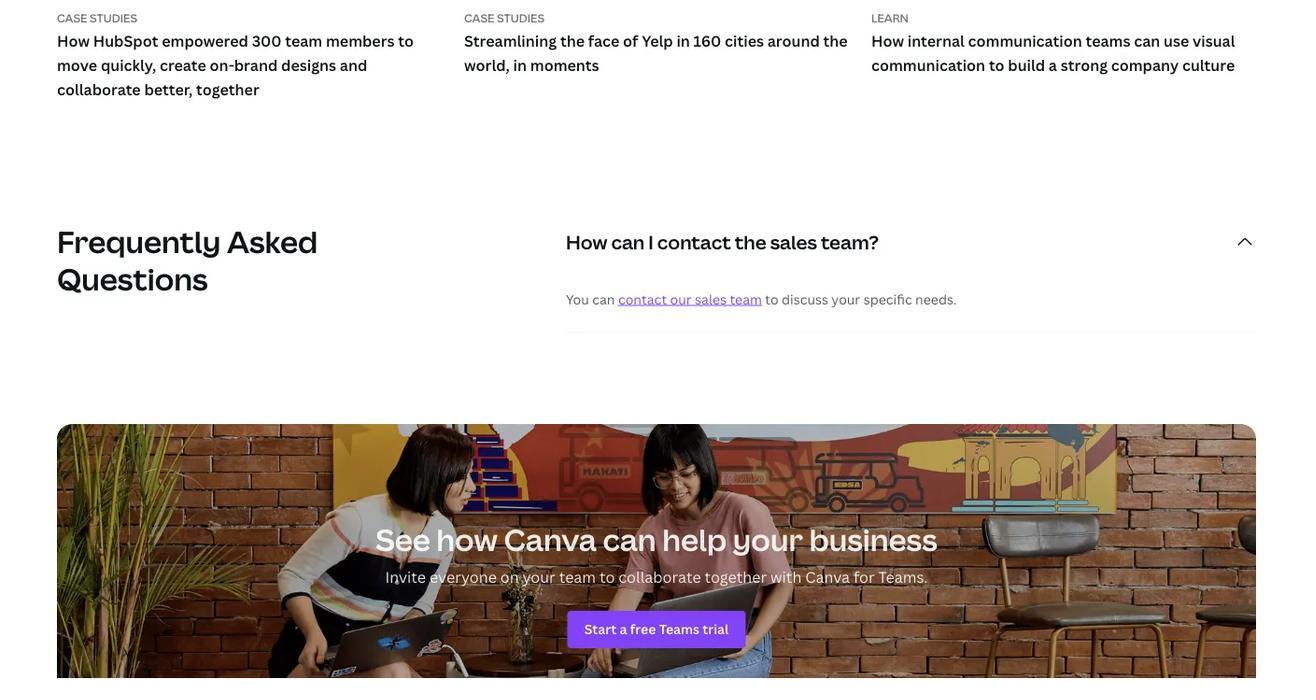 Task type: describe. For each thing, give the bounding box(es) containing it.
yelp
[[642, 31, 673, 51]]

0 horizontal spatial in
[[513, 55, 527, 75]]

team inside the case studies how hubspot empowered 300 team members to move quickly, create on-brand designs and collaborate better, together
[[285, 31, 323, 51]]

build
[[1008, 55, 1046, 75]]

you can contact our sales team to discuss your specific needs.
[[566, 290, 957, 308]]

moments
[[530, 55, 599, 75]]

how inside the case studies how hubspot empowered 300 team members to move quickly, create on-brand designs and collaborate better, together
[[57, 31, 90, 51]]

sales_footerbanner image
[[57, 424, 1257, 679]]

how inside dropdown button
[[566, 229, 608, 254]]

160
[[694, 31, 722, 51]]

1 vertical spatial team
[[730, 290, 762, 308]]

see how canva can help your business invite everyone on your team to collaborate together with canva for teams.
[[376, 519, 938, 587]]

case for streamlining the face of yelp in 160 cities around the world, in moments
[[464, 10, 495, 26]]

the inside dropdown button
[[735, 229, 767, 254]]

strong
[[1061, 55, 1108, 75]]

can right you
[[593, 290, 615, 308]]

help
[[663, 519, 727, 560]]

how inside learn how internal communication teams can use visual communication to build a strong company culture
[[872, 31, 904, 51]]

our
[[670, 290, 692, 308]]

i
[[649, 229, 654, 254]]

case studies how hubspot empowered 300 team members to move quickly, create on-brand designs and collaborate better, together
[[57, 10, 414, 99]]

teams.
[[879, 567, 928, 587]]

1 horizontal spatial canva
[[805, 567, 850, 587]]

create
[[160, 55, 206, 75]]

around
[[768, 31, 820, 51]]

and
[[340, 55, 367, 75]]

questions
[[57, 259, 208, 299]]

0 horizontal spatial your
[[523, 567, 556, 587]]

2 horizontal spatial the
[[824, 31, 848, 51]]

can inside see how canva can help your business invite everyone on your team to collaborate together with canva for teams.
[[603, 519, 656, 560]]

cities
[[725, 31, 764, 51]]

discuss
[[782, 290, 829, 308]]

collaborate inside see how canva can help your business invite everyone on your team to collaborate together with canva for teams.
[[619, 567, 701, 587]]

world,
[[464, 55, 510, 75]]

to inside see how canva can help your business invite everyone on your team to collaborate together with canva for teams.
[[600, 567, 615, 587]]

to inside learn how internal communication teams can use visual communication to build a strong company culture
[[989, 55, 1005, 75]]

culture
[[1183, 55, 1235, 75]]

0 horizontal spatial sales
[[695, 290, 727, 308]]

move
[[57, 55, 97, 75]]

to inside the case studies how hubspot empowered 300 team members to move quickly, create on-brand designs and collaborate better, together
[[398, 31, 414, 51]]

1 vertical spatial contact
[[618, 290, 667, 308]]

sales inside dropdown button
[[770, 229, 817, 254]]

everyone
[[430, 567, 497, 587]]

together inside the case studies how hubspot empowered 300 team members to move quickly, create on-brand designs and collaborate better, together
[[196, 79, 260, 99]]

1 horizontal spatial your
[[733, 519, 803, 560]]

contact our sales team link
[[618, 290, 762, 308]]

studies for streamlining
[[497, 10, 545, 26]]

with
[[771, 567, 802, 587]]

see
[[376, 519, 430, 560]]

frequently
[[57, 221, 221, 262]]

case studies streamlining the face of yelp in 160 cities around the world, in moments
[[464, 10, 848, 75]]

streamlining
[[464, 31, 557, 51]]

for
[[854, 567, 875, 587]]

of
[[623, 31, 639, 51]]

invite
[[385, 567, 426, 587]]

studies for how
[[90, 10, 137, 26]]



Task type: vqa. For each thing, say whether or not it's contained in the screenshot.
'billing'
no



Task type: locate. For each thing, give the bounding box(es) containing it.
0 horizontal spatial collaborate
[[57, 79, 141, 99]]

face
[[588, 31, 620, 51]]

learn how internal communication teams can use visual communication to build a strong company culture
[[872, 10, 1235, 75]]

in left 160 on the right top of the page
[[677, 31, 690, 51]]

1 horizontal spatial team
[[559, 567, 596, 587]]

internal
[[908, 31, 965, 51]]

studies inside the case studies how hubspot empowered 300 team members to move quickly, create on-brand designs and collaborate better, together
[[90, 10, 137, 26]]

you
[[566, 290, 589, 308]]

collaborate inside the case studies how hubspot empowered 300 team members to move quickly, create on-brand designs and collaborate better, together
[[57, 79, 141, 99]]

team?
[[821, 229, 879, 254]]

team inside see how canva can help your business invite everyone on your team to collaborate together with canva for teams.
[[559, 567, 596, 587]]

the up moments
[[560, 31, 585, 51]]

case up streamlining
[[464, 10, 495, 26]]

in
[[677, 31, 690, 51], [513, 55, 527, 75]]

brand
[[234, 55, 278, 75]]

the up you can contact our sales team to discuss your specific needs.
[[735, 229, 767, 254]]

contact
[[658, 229, 731, 254], [618, 290, 667, 308]]

2 vertical spatial your
[[523, 567, 556, 587]]

members
[[326, 31, 395, 51]]

1 horizontal spatial the
[[735, 229, 767, 254]]

1 case from the left
[[57, 10, 87, 26]]

1 vertical spatial communication
[[872, 55, 986, 75]]

the
[[560, 31, 585, 51], [824, 31, 848, 51], [735, 229, 767, 254]]

how up you
[[566, 229, 608, 254]]

canva up on
[[504, 519, 597, 560]]

can inside learn how internal communication teams can use visual communication to build a strong company culture
[[1134, 31, 1161, 51]]

0 horizontal spatial canva
[[504, 519, 597, 560]]

2 horizontal spatial team
[[730, 290, 762, 308]]

case for how hubspot empowered 300 team members to move quickly, create on-brand designs and collaborate better, together
[[57, 10, 87, 26]]

0 horizontal spatial studies
[[90, 10, 137, 26]]

1 vertical spatial canva
[[805, 567, 850, 587]]

team
[[285, 31, 323, 51], [730, 290, 762, 308], [559, 567, 596, 587]]

0 vertical spatial sales
[[770, 229, 817, 254]]

1 horizontal spatial collaborate
[[619, 567, 701, 587]]

1 studies from the left
[[90, 10, 137, 26]]

learn
[[872, 10, 909, 26]]

communication down internal
[[872, 55, 986, 75]]

case
[[57, 10, 87, 26], [464, 10, 495, 26]]

sales right the our
[[695, 290, 727, 308]]

0 vertical spatial communication
[[968, 31, 1083, 51]]

studies up streamlining
[[497, 10, 545, 26]]

canva left for
[[805, 567, 850, 587]]

case inside the case studies how hubspot empowered 300 team members to move quickly, create on-brand designs and collaborate better, together
[[57, 10, 87, 26]]

in down streamlining
[[513, 55, 527, 75]]

together down on-
[[196, 79, 260, 99]]

1 vertical spatial collaborate
[[619, 567, 701, 587]]

0 vertical spatial contact
[[658, 229, 731, 254]]

contact right i
[[658, 229, 731, 254]]

sales
[[770, 229, 817, 254], [695, 290, 727, 308]]

how
[[437, 519, 498, 560]]

1 horizontal spatial together
[[705, 567, 767, 587]]

team left the discuss
[[730, 290, 762, 308]]

communication
[[968, 31, 1083, 51], [872, 55, 986, 75]]

can up company
[[1134, 31, 1161, 51]]

2 studies from the left
[[497, 10, 545, 26]]

team up designs
[[285, 31, 323, 51]]

frequently asked questions
[[57, 221, 318, 299]]

hubspot
[[93, 31, 158, 51]]

0 vertical spatial in
[[677, 31, 690, 51]]

how
[[57, 31, 90, 51], [872, 31, 904, 51], [566, 229, 608, 254]]

empowered
[[162, 31, 248, 51]]

how can i contact the sales team? button
[[566, 208, 1257, 276]]

teams
[[1086, 31, 1131, 51]]

2 horizontal spatial how
[[872, 31, 904, 51]]

2 horizontal spatial your
[[832, 290, 861, 308]]

can
[[1134, 31, 1161, 51], [611, 229, 645, 254], [593, 290, 615, 308], [603, 519, 656, 560]]

canva
[[504, 519, 597, 560], [805, 567, 850, 587]]

0 vertical spatial collaborate
[[57, 79, 141, 99]]

can left help on the bottom right of page
[[603, 519, 656, 560]]

0 vertical spatial team
[[285, 31, 323, 51]]

sales left the team?
[[770, 229, 817, 254]]

1 horizontal spatial case
[[464, 10, 495, 26]]

together inside see how canva can help your business invite everyone on your team to collaborate together with canva for teams.
[[705, 567, 767, 587]]

0 horizontal spatial case
[[57, 10, 87, 26]]

1 vertical spatial your
[[733, 519, 803, 560]]

a
[[1049, 55, 1058, 75]]

better,
[[144, 79, 193, 99]]

needs.
[[916, 290, 957, 308]]

0 horizontal spatial the
[[560, 31, 585, 51]]

to
[[398, 31, 414, 51], [989, 55, 1005, 75], [765, 290, 779, 308], [600, 567, 615, 587]]

2 vertical spatial team
[[559, 567, 596, 587]]

1 vertical spatial together
[[705, 567, 767, 587]]

team right on
[[559, 567, 596, 587]]

company
[[1112, 55, 1179, 75]]

0 vertical spatial canva
[[504, 519, 597, 560]]

0 horizontal spatial together
[[196, 79, 260, 99]]

0 horizontal spatial team
[[285, 31, 323, 51]]

case inside case studies streamlining the face of yelp in 160 cities around the world, in moments
[[464, 10, 495, 26]]

together
[[196, 79, 260, 99], [705, 567, 767, 587]]

0 horizontal spatial how
[[57, 31, 90, 51]]

case up move
[[57, 10, 87, 26]]

on-
[[210, 55, 234, 75]]

0 vertical spatial your
[[832, 290, 861, 308]]

collaborate
[[57, 79, 141, 99], [619, 567, 701, 587]]

your right the discuss
[[832, 290, 861, 308]]

contact left the our
[[618, 290, 667, 308]]

collaborate down help on the bottom right of page
[[619, 567, 701, 587]]

1 horizontal spatial studies
[[497, 10, 545, 26]]

designs
[[281, 55, 336, 75]]

1 vertical spatial sales
[[695, 290, 727, 308]]

contact inside dropdown button
[[658, 229, 731, 254]]

the right around
[[824, 31, 848, 51]]

use
[[1164, 31, 1190, 51]]

visual
[[1193, 31, 1235, 51]]

your up with
[[733, 519, 803, 560]]

300
[[252, 31, 282, 51]]

asked
[[227, 221, 318, 262]]

your
[[832, 290, 861, 308], [733, 519, 803, 560], [523, 567, 556, 587]]

your right on
[[523, 567, 556, 587]]

how down learn
[[872, 31, 904, 51]]

on
[[501, 567, 519, 587]]

studies
[[90, 10, 137, 26], [497, 10, 545, 26]]

how can i contact the sales team?
[[566, 229, 879, 254]]

can inside "how can i contact the sales team?" dropdown button
[[611, 229, 645, 254]]

studies inside case studies streamlining the face of yelp in 160 cities around the world, in moments
[[497, 10, 545, 26]]

communication up build
[[968, 31, 1083, 51]]

specific
[[864, 290, 912, 308]]

1 horizontal spatial sales
[[770, 229, 817, 254]]

can left i
[[611, 229, 645, 254]]

together left with
[[705, 567, 767, 587]]

business
[[809, 519, 938, 560]]

studies up "hubspot"
[[90, 10, 137, 26]]

quickly,
[[101, 55, 156, 75]]

1 horizontal spatial how
[[566, 229, 608, 254]]

how up move
[[57, 31, 90, 51]]

collaborate down move
[[57, 79, 141, 99]]

1 vertical spatial in
[[513, 55, 527, 75]]

1 horizontal spatial in
[[677, 31, 690, 51]]

2 case from the left
[[464, 10, 495, 26]]

0 vertical spatial together
[[196, 79, 260, 99]]



